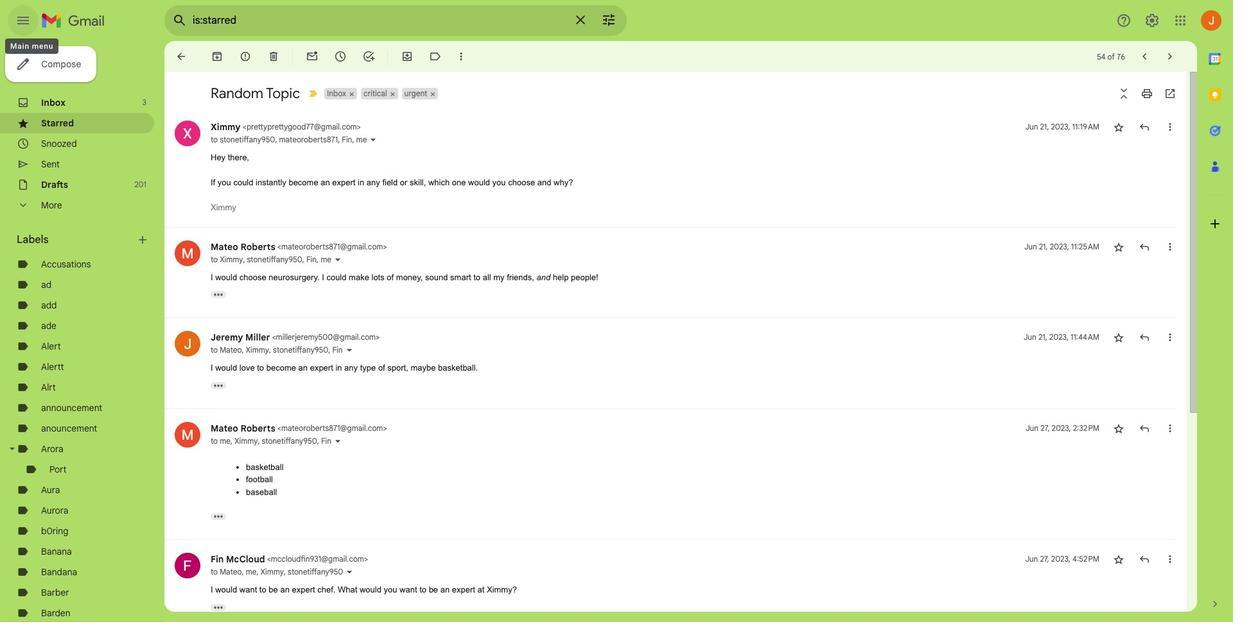 Task type: describe. For each thing, give the bounding box(es) containing it.
not starred image for roberts
[[1112, 241, 1125, 253]]

alrt
[[41, 382, 56, 394]]

jeremy miller < millerjeremy500@gmail.com >
[[211, 332, 380, 344]]

port link
[[49, 464, 67, 476]]

roberts for ximmy
[[241, 423, 275, 434]]

chef.
[[317, 586, 336, 595]]

Search mail text field
[[193, 14, 565, 27]]

bandana
[[41, 567, 77, 579]]

type
[[360, 364, 376, 373]]

0 vertical spatial could
[[233, 178, 253, 188]]

201
[[134, 180, 146, 189]]

0 vertical spatial choose
[[508, 178, 535, 188]]

any for field
[[367, 178, 380, 188]]

show details image for mccloud
[[346, 569, 353, 577]]

add link
[[41, 300, 57, 311]]

< for to me , ximmy , stonetiffany950 , fin
[[277, 424, 281, 433]]

topic
[[266, 85, 300, 102]]

jun 21, 2023, 11:25 am
[[1024, 242, 1099, 251]]

alert
[[41, 341, 61, 353]]

< inside ximmy < prettyprettygood77@gmail.com >
[[243, 122, 247, 132]]

mateoroberts871@gmail.com for to ximmy , stonetiffany950 , fin , me
[[281, 242, 383, 251]]

would right the one
[[468, 178, 490, 188]]

support image
[[1116, 13, 1132, 28]]

menu
[[32, 42, 53, 51]]

stonetiffany950 up there,
[[220, 135, 275, 145]]

add to tasks image
[[362, 50, 375, 63]]

jun 27, 2023, 2:32 pm cell
[[1026, 422, 1099, 435]]

0 horizontal spatial of
[[378, 364, 385, 373]]

field
[[382, 178, 398, 188]]

inbox for inbox link
[[41, 97, 65, 109]]

accusations
[[41, 259, 91, 270]]

expert for field
[[332, 178, 355, 188]]

aurora
[[41, 505, 68, 517]]

mccloudfin931@gmail.com
[[271, 555, 364, 565]]

labels navigation
[[0, 41, 164, 623]]

at
[[478, 586, 484, 595]]

aura link
[[41, 485, 60, 496]]

back to starred image
[[175, 50, 188, 63]]

ad link
[[41, 279, 51, 291]]

to me , ximmy , stonetiffany950 , fin
[[211, 436, 331, 446]]

stonetiffany950 up neurosurgery.
[[247, 255, 302, 264]]

bandana link
[[41, 567, 77, 579]]

fin mccloud < mccloudfin931@gmail.com >
[[211, 554, 368, 566]]

< for to mateo , ximmy , stonetiffany950 , fin
[[272, 333, 276, 342]]

would right "what"
[[360, 586, 381, 595]]

inbox button
[[324, 88, 348, 100]]

b0ring
[[41, 526, 68, 538]]

0 horizontal spatial choose
[[239, 273, 266, 282]]

jun for jun 21, 2023, 11:19 am
[[1025, 122, 1038, 132]]

jeremy
[[211, 332, 243, 344]]

accusations link
[[41, 259, 91, 270]]

mateo down mccloud
[[220, 568, 242, 577]]

sent
[[41, 159, 60, 170]]

54
[[1097, 52, 1106, 61]]

aurora link
[[41, 505, 68, 517]]

2023, for 2:32 pm
[[1052, 424, 1071, 433]]

friends,
[[507, 273, 534, 282]]

would for i would choose neurosurgery. i could make lots of money, sound smart to all my friends, and help people!
[[215, 273, 237, 282]]

76
[[1117, 52, 1125, 61]]

banana link
[[41, 547, 72, 558]]

0 vertical spatial and
[[537, 178, 551, 188]]

compose
[[41, 58, 81, 70]]

in for field
[[358, 178, 364, 188]]

mateo roberts < mateoroberts871@gmail.com > for fin
[[211, 241, 387, 253]]

21, for <
[[1040, 122, 1049, 132]]

archive image
[[211, 50, 223, 63]]

there,
[[228, 153, 249, 162]]

mccloud
[[226, 554, 265, 566]]

report spam image
[[239, 50, 252, 63]]

in for type
[[335, 364, 342, 373]]

if you could instantly become an expert in any field or skill, which one would you choose and why?
[[211, 178, 575, 188]]

labels
[[17, 234, 49, 247]]

snoozed
[[41, 138, 77, 150]]

sound
[[425, 273, 448, 282]]

random topic
[[211, 85, 300, 102]]

instantly
[[256, 178, 286, 188]]

3
[[142, 98, 146, 107]]

advanced search options image
[[596, 7, 622, 33]]

mateoroberts871@gmail.com for to me , ximmy , stonetiffany950 , fin
[[281, 424, 383, 433]]

show trimmed content image for i would choose neurosurgery. i could make lots of money, sound smart to all my friends, and help people!
[[211, 292, 226, 299]]

labels heading
[[17, 234, 136, 247]]

1 want from the left
[[239, 586, 257, 595]]

anouncement link
[[41, 423, 97, 435]]

4:52 pm
[[1072, 555, 1099, 565]]

more
[[41, 200, 62, 211]]

show details image for roberts
[[334, 438, 342, 445]]

barden
[[41, 608, 70, 620]]

ade link
[[41, 320, 56, 332]]

mateo down jeremy
[[220, 346, 242, 355]]

b0ring link
[[41, 526, 68, 538]]

random
[[211, 85, 263, 102]]

ade
[[41, 320, 56, 332]]

starred
[[41, 118, 74, 129]]

1 be from the left
[[269, 586, 278, 595]]

jun 21, 2023, 11:19 am cell
[[1025, 121, 1099, 134]]

would for i would want to be an expert chef. what would you want to be an expert at ximmy?
[[215, 586, 237, 595]]

search mail image
[[168, 9, 191, 32]]

i for love
[[211, 364, 213, 373]]

smart
[[450, 273, 471, 282]]

11:19 am
[[1072, 122, 1099, 132]]

jun for jun 27, 2023, 2:32 pm
[[1026, 424, 1039, 433]]

< for to mateo , me , ximmy , stonetiffany950
[[267, 555, 271, 565]]

to mateo , me , ximmy , stonetiffany950
[[211, 568, 343, 577]]

more image
[[455, 50, 468, 63]]

maybe
[[411, 364, 436, 373]]

main menu image
[[15, 13, 31, 28]]

compose button
[[5, 46, 97, 82]]

clear search image
[[568, 7, 593, 33]]

why?
[[554, 178, 573, 188]]

21, for miller
[[1038, 333, 1047, 342]]

mateo up to me , ximmy , stonetiffany950 , fin
[[211, 423, 238, 434]]

alrt link
[[41, 382, 56, 394]]

to ximmy , stonetiffany950 , fin , me
[[211, 255, 331, 264]]

11:25 am
[[1071, 242, 1099, 251]]

one
[[452, 178, 466, 188]]

not starred image for mccloud
[[1112, 554, 1125, 566]]

snooze image
[[334, 50, 347, 63]]

snoozed link
[[41, 138, 77, 150]]

lots
[[372, 273, 385, 282]]

not starred image for miller
[[1112, 331, 1125, 344]]

not starred image for <
[[1112, 121, 1125, 134]]

arora link
[[41, 444, 63, 455]]

gmail image
[[41, 8, 111, 33]]

hey
[[211, 153, 226, 162]]

what
[[338, 586, 357, 595]]

1 horizontal spatial of
[[387, 273, 394, 282]]

jun 27, 2023, 4:52 pm cell
[[1025, 554, 1099, 566]]

basketball football baseball
[[246, 463, 284, 497]]

labels image
[[429, 50, 442, 63]]

expert for would
[[292, 586, 315, 595]]

jun 21, 2023, 11:25 am cell
[[1024, 241, 1099, 253]]

all
[[483, 273, 491, 282]]

arora
[[41, 444, 63, 455]]

make
[[349, 273, 369, 282]]

alertt
[[41, 362, 64, 373]]

> for to me , ximmy , stonetiffany950 , fin
[[383, 424, 387, 433]]

2023, for 4:52 pm
[[1051, 555, 1071, 565]]

not starred checkbox for <
[[1112, 121, 1125, 134]]

an for want
[[280, 586, 290, 595]]

miller
[[245, 332, 270, 344]]

i for choose
[[211, 273, 213, 282]]

stonetiffany950 down jeremy miller < millerjeremy500@gmail.com >
[[273, 346, 328, 355]]

i would want to be an expert chef. what would you want to be an expert at ximmy?
[[211, 586, 517, 595]]



Task type: vqa. For each thing, say whether or not it's contained in the screenshot.
2nd RGB (127, 96, 0) cell from right
no



Task type: locate. For each thing, give the bounding box(es) containing it.
show details image
[[370, 136, 377, 144], [334, 256, 342, 264], [346, 569, 353, 577]]

show trimmed content image up jeremy
[[211, 292, 226, 299]]

1 show trimmed content image from the top
[[211, 382, 226, 390]]

2 show trimmed content image from the top
[[211, 514, 226, 521]]

2023, inside jun 21, 2023, 11:44 am cell
[[1049, 333, 1069, 342]]

anouncement
[[41, 423, 97, 435]]

older image
[[1164, 50, 1177, 63]]

prettyprettygood77@gmail.com
[[247, 122, 357, 132]]

roberts up to me , ximmy , stonetiffany950 , fin
[[241, 423, 275, 434]]

jun 21, 2023, 11:19 am
[[1025, 122, 1099, 132]]

could
[[233, 178, 253, 188], [327, 273, 346, 282]]

2023, left 2:32 pm
[[1052, 424, 1071, 433]]

want right "what"
[[400, 586, 417, 595]]

<
[[243, 122, 247, 132], [277, 242, 281, 251], [272, 333, 276, 342], [277, 424, 281, 433], [267, 555, 271, 565]]

0 horizontal spatial show details image
[[334, 256, 342, 264]]

my
[[493, 273, 505, 282]]

2 vertical spatial not starred image
[[1112, 554, 1125, 566]]

2023, left 11:25 am on the right of the page
[[1050, 242, 1069, 251]]

not starred image
[[1112, 331, 1125, 344], [1112, 422, 1125, 435], [1112, 554, 1125, 566]]

sent link
[[41, 159, 60, 170]]

not starred checkbox right 11:44 am
[[1112, 331, 1125, 344]]

could down there,
[[233, 178, 253, 188]]

you
[[218, 178, 231, 188], [492, 178, 506, 188], [384, 586, 397, 595]]

stonetiffany950 down mccloudfin931@gmail.com
[[288, 568, 343, 577]]

inbox down snooze icon on the top of the page
[[327, 89, 346, 98]]

inbox link
[[41, 97, 65, 109]]

be down to mateo , me , ximmy , stonetiffany950
[[269, 586, 278, 595]]

you right "what"
[[384, 586, 397, 595]]

2 not starred image from the top
[[1112, 422, 1125, 435]]

0 horizontal spatial inbox
[[41, 97, 65, 109]]

0 vertical spatial 21,
[[1040, 122, 1049, 132]]

1 vertical spatial 27,
[[1040, 555, 1049, 565]]

help
[[553, 273, 569, 282]]

mateoroberts871@gmail.com up make
[[281, 242, 383, 251]]

roberts up 'to ximmy , stonetiffany950 , fin , me'
[[241, 241, 275, 253]]

2 horizontal spatial you
[[492, 178, 506, 188]]

mateo roberts cell for fin
[[211, 241, 387, 253]]

show trimmed content image for basketball football baseball
[[211, 514, 226, 521]]

1 vertical spatial show details image
[[334, 256, 342, 264]]

baseball
[[246, 488, 277, 497]]

1 vertical spatial mateo roberts cell
[[211, 423, 387, 434]]

2 want from the left
[[400, 586, 417, 595]]

not starred image right 11:44 am
[[1112, 331, 1125, 344]]

1 mateoroberts871@gmail.com from the top
[[281, 242, 383, 251]]

to stonetiffany950 , mateoroberts871 , fin , me
[[211, 135, 367, 145]]

1 horizontal spatial want
[[400, 586, 417, 595]]

show trimmed content image for fin
[[211, 605, 226, 612]]

0 vertical spatial not starred image
[[1112, 331, 1125, 344]]

i would choose neurosurgery. i could make lots of money, sound smart to all my friends, and help people!
[[211, 273, 598, 282]]

11:44 am
[[1071, 333, 1099, 342]]

delete image
[[267, 50, 280, 63]]

in
[[358, 178, 364, 188], [335, 364, 342, 373]]

< up to me , ximmy , stonetiffany950 , fin
[[277, 424, 281, 433]]

1 vertical spatial in
[[335, 364, 342, 373]]

21, left 11:44 am
[[1038, 333, 1047, 342]]

1 vertical spatial mateoroberts871@gmail.com
[[281, 424, 383, 433]]

jun for jun 21, 2023, 11:25 am
[[1024, 242, 1037, 251]]

0 vertical spatial mateo roberts cell
[[211, 241, 387, 253]]

1 horizontal spatial be
[[429, 586, 438, 595]]

to mateo , ximmy , stonetiffany950 , fin
[[211, 346, 343, 355]]

mateoroberts871
[[279, 135, 338, 145]]

> for to ximmy , stonetiffany950 , fin , me
[[383, 242, 387, 251]]

port
[[49, 464, 67, 476]]

jun
[[1025, 122, 1038, 132], [1024, 242, 1037, 251], [1024, 333, 1036, 342], [1026, 424, 1039, 433], [1025, 555, 1038, 565]]

21, inside cell
[[1040, 122, 1049, 132]]

settings image
[[1144, 13, 1160, 28]]

2 mateo roberts < mateoroberts871@gmail.com > from the top
[[211, 423, 387, 434]]

4 not starred checkbox from the top
[[1112, 554, 1125, 566]]

2023,
[[1051, 122, 1070, 132], [1050, 242, 1069, 251], [1049, 333, 1069, 342], [1052, 424, 1071, 433], [1051, 555, 1071, 565]]

drafts link
[[41, 179, 68, 191]]

basketball.
[[438, 364, 478, 373]]

stonetiffany950
[[220, 135, 275, 145], [247, 255, 302, 264], [273, 346, 328, 355], [262, 436, 317, 446], [288, 568, 343, 577]]

mateo roberts cell up 'to ximmy , stonetiffany950 , fin , me'
[[211, 241, 387, 253]]

expert left chef.
[[292, 586, 315, 595]]

< up to mateo , me , ximmy , stonetiffany950
[[267, 555, 271, 565]]

i for want
[[211, 586, 213, 595]]

barber
[[41, 588, 69, 599]]

1 vertical spatial not starred image
[[1112, 422, 1125, 435]]

urgent button
[[402, 88, 428, 100]]

you right the one
[[492, 178, 506, 188]]

any left field at the left top of the page
[[367, 178, 380, 188]]

which
[[428, 178, 450, 188]]

0 horizontal spatial in
[[335, 364, 342, 373]]

mateo up 'to ximmy , stonetiffany950 , fin , me'
[[211, 241, 238, 253]]

not starred checkbox right 4:52 pm
[[1112, 554, 1125, 566]]

drafts
[[41, 179, 68, 191]]

roberts for stonetiffany950
[[241, 241, 275, 253]]

27, left 2:32 pm
[[1041, 424, 1050, 433]]

2 vertical spatial 21,
[[1038, 333, 1047, 342]]

any left type
[[344, 364, 358, 373]]

show details image for <
[[370, 136, 377, 144]]

jun inside cell
[[1025, 555, 1038, 565]]

inbox inside labels navigation
[[41, 97, 65, 109]]

and left why?
[[537, 178, 551, 188]]

1 vertical spatial and
[[537, 273, 551, 282]]

< up 'to ximmy , stonetiffany950 , fin , me'
[[277, 242, 281, 251]]

0 horizontal spatial be
[[269, 586, 278, 595]]

mateo roberts cell up to me , ximmy , stonetiffany950 , fin
[[211, 423, 387, 434]]

1 horizontal spatial show details image
[[345, 347, 353, 355]]

you right if
[[218, 178, 231, 188]]

if
[[211, 178, 215, 188]]

show trimmed content image
[[211, 292, 226, 299], [211, 514, 226, 521]]

would for i would love to become an expert in any type of sport, maybe basketball.
[[215, 364, 237, 373]]

of left 76
[[1108, 52, 1115, 61]]

would left love
[[215, 364, 237, 373]]

< inside fin mccloud < mccloudfin931@gmail.com >
[[267, 555, 271, 565]]

2023, left 11:44 am
[[1049, 333, 1069, 342]]

1 vertical spatial roberts
[[241, 423, 275, 434]]

and left help
[[537, 273, 551, 282]]

an for could
[[321, 178, 330, 188]]

newer image
[[1138, 50, 1151, 63]]

>
[[357, 122, 361, 132], [383, 242, 387, 251], [376, 333, 380, 342], [383, 424, 387, 433], [364, 555, 368, 565]]

1 horizontal spatial choose
[[508, 178, 535, 188]]

stonetiffany950 up basketball
[[262, 436, 317, 446]]

0 vertical spatial mateo roberts < mateoroberts871@gmail.com >
[[211, 241, 387, 253]]

1 not starred checkbox from the top
[[1112, 121, 1125, 134]]

fin
[[342, 135, 352, 145], [306, 255, 317, 264], [332, 346, 343, 355], [321, 436, 331, 446], [211, 554, 224, 566]]

1 vertical spatial of
[[387, 273, 394, 282]]

add
[[41, 300, 57, 311]]

21, left 11:25 am on the right of the page
[[1039, 242, 1048, 251]]

2 not starred image from the top
[[1112, 241, 1125, 253]]

< inside jeremy miller < millerjeremy500@gmail.com >
[[272, 333, 276, 342]]

3 not starred image from the top
[[1112, 554, 1125, 566]]

27, for mccloud
[[1040, 555, 1049, 565]]

21, for roberts
[[1039, 242, 1048, 251]]

become
[[289, 178, 318, 188], [266, 364, 296, 373]]

jun left 11:19 am
[[1025, 122, 1038, 132]]

jun left 11:25 am on the right of the page
[[1024, 242, 1037, 251]]

27, left 4:52 pm
[[1040, 555, 1049, 565]]

1 vertical spatial show trimmed content image
[[211, 605, 226, 612]]

1 vertical spatial mateo roberts < mateoroberts871@gmail.com >
[[211, 423, 387, 434]]

1 vertical spatial not starred image
[[1112, 241, 1125, 253]]

27,
[[1041, 424, 1050, 433], [1040, 555, 1049, 565]]

2023, for 11:44 am
[[1049, 333, 1069, 342]]

2023, left 4:52 pm
[[1051, 555, 1071, 565]]

not starred image
[[1112, 121, 1125, 134], [1112, 241, 1125, 253]]

2 vertical spatial show details image
[[346, 569, 353, 577]]

jun 27, 2023, 2:32 pm
[[1026, 424, 1099, 433]]

0 vertical spatial show trimmed content image
[[211, 292, 226, 299]]

mateo roberts < mateoroberts871@gmail.com >
[[211, 241, 387, 253], [211, 423, 387, 434]]

choose down 'to ximmy , stonetiffany950 , fin , me'
[[239, 273, 266, 282]]

ximmy < prettyprettygood77@gmail.com >
[[211, 121, 361, 133]]

want down mccloud
[[239, 586, 257, 595]]

show details image for roberts
[[334, 256, 342, 264]]

1 vertical spatial show details image
[[334, 438, 342, 445]]

mateo roberts < mateoroberts871@gmail.com > up to me , ximmy , stonetiffany950 , fin
[[211, 423, 387, 434]]

become for instantly
[[289, 178, 318, 188]]

show details image for miller
[[345, 347, 353, 355]]

0 vertical spatial roberts
[[241, 241, 275, 253]]

54 of 76
[[1097, 52, 1125, 61]]

2023, inside jun 27, 2023, 2:32 pm 'cell'
[[1052, 424, 1071, 433]]

not starred checkbox for roberts
[[1112, 241, 1125, 253]]

become for to
[[266, 364, 296, 373]]

show trimmed content image for jeremy
[[211, 382, 226, 390]]

0 horizontal spatial show details image
[[334, 438, 342, 445]]

0 vertical spatial any
[[367, 178, 380, 188]]

not starred checkbox for miller
[[1112, 331, 1125, 344]]

ximmy
[[211, 121, 241, 133], [211, 203, 236, 213], [220, 255, 243, 264], [246, 346, 269, 355], [235, 436, 258, 446], [261, 568, 284, 577]]

1 horizontal spatial could
[[327, 273, 346, 282]]

2:32 pm
[[1073, 424, 1099, 433]]

1 vertical spatial choose
[[239, 273, 266, 282]]

expert left field at the left top of the page
[[332, 178, 355, 188]]

inbox up starred link
[[41, 97, 65, 109]]

ximmy?
[[487, 586, 517, 595]]

critical
[[363, 89, 387, 98]]

mateo roberts cell
[[211, 241, 387, 253], [211, 423, 387, 434]]

not starred image for roberts
[[1112, 422, 1125, 435]]

21,
[[1040, 122, 1049, 132], [1039, 242, 1048, 251], [1038, 333, 1047, 342]]

expert
[[332, 178, 355, 188], [310, 364, 333, 373], [292, 586, 315, 595], [452, 586, 475, 595]]

any for type
[[344, 364, 358, 373]]

> for to mateo , me , ximmy , stonetiffany950
[[364, 555, 368, 565]]

1 not starred image from the top
[[1112, 121, 1125, 134]]

< up there,
[[243, 122, 247, 132]]

0 horizontal spatial you
[[218, 178, 231, 188]]

2 be from the left
[[429, 586, 438, 595]]

an left at
[[440, 586, 450, 595]]

expert for type
[[310, 364, 333, 373]]

mateo roberts < mateoroberts871@gmail.com > for stonetiffany950
[[211, 423, 387, 434]]

0 vertical spatial of
[[1108, 52, 1115, 61]]

1 vertical spatial could
[[327, 273, 346, 282]]

could left make
[[327, 273, 346, 282]]

jun left 4:52 pm
[[1025, 555, 1038, 565]]

or
[[400, 178, 407, 188]]

not starred image right 11:19 am
[[1112, 121, 1125, 134]]

sport,
[[387, 364, 408, 373]]

1 horizontal spatial you
[[384, 586, 397, 595]]

0 horizontal spatial could
[[233, 178, 253, 188]]

expert down 'millerjeremy500@gmail.com'
[[310, 364, 333, 373]]

1 show trimmed content image from the top
[[211, 292, 226, 299]]

2 not starred checkbox from the top
[[1112, 241, 1125, 253]]

2023, inside jun 21, 2023, 11:19 am cell
[[1051, 122, 1070, 132]]

hey there,
[[211, 153, 249, 162]]

21, left 11:19 am
[[1040, 122, 1049, 132]]

2 mateo roberts cell from the top
[[211, 423, 387, 434]]

an for love
[[298, 364, 308, 373]]

Not starred checkbox
[[1112, 422, 1125, 435]]

alert link
[[41, 341, 61, 353]]

football
[[246, 475, 273, 485]]

0 vertical spatial not starred image
[[1112, 121, 1125, 134]]

an
[[321, 178, 330, 188], [298, 364, 308, 373], [280, 586, 290, 595], [440, 586, 450, 595]]

neurosurgery.
[[269, 273, 320, 282]]

barber link
[[41, 588, 69, 599]]

ximmy cell
[[211, 121, 361, 133]]

an down jeremy miller < millerjeremy500@gmail.com >
[[298, 364, 308, 373]]

starred link
[[41, 118, 74, 129]]

show trimmed content image down mccloud
[[211, 605, 226, 612]]

> for to mateo , ximmy , stonetiffany950 , fin
[[376, 333, 380, 342]]

2023, inside jun 27, 2023, 4:52 pm cell
[[1051, 555, 1071, 565]]

2 roberts from the top
[[241, 423, 275, 434]]

move to inbox image
[[401, 50, 414, 63]]

0 horizontal spatial any
[[344, 364, 358, 373]]

not starred checkbox right 11:25 am on the right of the page
[[1112, 241, 1125, 253]]

2023, left 11:19 am
[[1051, 122, 1070, 132]]

0 vertical spatial show trimmed content image
[[211, 382, 226, 390]]

an down the mateoroberts871
[[321, 178, 330, 188]]

inbox inside inbox button
[[327, 89, 346, 98]]

an down to mateo , me , ximmy , stonetiffany950
[[280, 586, 290, 595]]

jun inside 'cell'
[[1026, 424, 1039, 433]]

fin mccloud cell
[[211, 554, 368, 566]]

2 horizontal spatial of
[[1108, 52, 1115, 61]]

jeremy miller cell
[[211, 332, 380, 344]]

ad
[[41, 279, 51, 291]]

more button
[[0, 195, 154, 216]]

1 horizontal spatial inbox
[[327, 89, 346, 98]]

announcement link
[[41, 403, 102, 414]]

would down 'to ximmy , stonetiffany950 , fin , me'
[[215, 273, 237, 282]]

mateo roberts cell for stonetiffany950
[[211, 423, 387, 434]]

0 vertical spatial 27,
[[1041, 424, 1050, 433]]

choose left why?
[[508, 178, 535, 188]]

love
[[239, 364, 255, 373]]

0 vertical spatial show details image
[[345, 347, 353, 355]]

27, for roberts
[[1041, 424, 1050, 433]]

show details image
[[345, 347, 353, 355], [334, 438, 342, 445]]

inbox for inbox button
[[327, 89, 346, 98]]

not starred image right 4:52 pm
[[1112, 554, 1125, 566]]

1 vertical spatial show trimmed content image
[[211, 514, 226, 521]]

Not starred checkbox
[[1112, 121, 1125, 134], [1112, 241, 1125, 253], [1112, 331, 1125, 344], [1112, 554, 1125, 566]]

millerjeremy500@gmail.com
[[276, 333, 376, 342]]

show trimmed content image
[[211, 382, 226, 390], [211, 605, 226, 612]]

of right lots
[[387, 273, 394, 282]]

1 mateo roberts < mateoroberts871@gmail.com > from the top
[[211, 241, 387, 253]]

jun left 11:44 am
[[1024, 333, 1036, 342]]

2 vertical spatial of
[[378, 364, 385, 373]]

27, inside 'cell'
[[1041, 424, 1050, 433]]

jun for jun 27, 2023, 4:52 pm
[[1025, 555, 1038, 565]]

1 mateo roberts cell from the top
[[211, 241, 387, 253]]

jun inside cell
[[1025, 122, 1038, 132]]

not starred checkbox for mccloud
[[1112, 554, 1125, 566]]

would
[[468, 178, 490, 188], [215, 273, 237, 282], [215, 364, 237, 373], [215, 586, 237, 595], [360, 586, 381, 595]]

roberts
[[241, 241, 275, 253], [241, 423, 275, 434]]

1 roberts from the top
[[241, 241, 275, 253]]

be left at
[[429, 586, 438, 595]]

1 vertical spatial become
[[266, 364, 296, 373]]

2 show trimmed content image from the top
[[211, 605, 226, 612]]

mateoroberts871@gmail.com down i would love to become an expert in any type of sport, maybe basketball.
[[281, 424, 383, 433]]

jun 21, 2023, 11:44 am cell
[[1024, 331, 1099, 344]]

jun left 2:32 pm
[[1026, 424, 1039, 433]]

show trimmed content image down jeremy
[[211, 382, 226, 390]]

choose
[[508, 178, 535, 188], [239, 273, 266, 282]]

become right instantly
[[289, 178, 318, 188]]

expert left at
[[452, 586, 475, 595]]

27, inside cell
[[1040, 555, 1049, 565]]

1 horizontal spatial show details image
[[346, 569, 353, 577]]

list containing ximmy
[[164, 108, 1177, 623]]

banana
[[41, 547, 72, 558]]

alertt link
[[41, 362, 64, 373]]

list
[[164, 108, 1177, 623]]

< up to mateo , ximmy , stonetiffany950 , fin
[[272, 333, 276, 342]]

become down to mateo , ximmy , stonetiffany950 , fin
[[266, 364, 296, 373]]

1 vertical spatial 21,
[[1039, 242, 1048, 251]]

> inside ximmy < prettyprettygood77@gmail.com >
[[357, 122, 361, 132]]

2 horizontal spatial show details image
[[370, 136, 377, 144]]

< for to ximmy , stonetiffany950 , fin , me
[[277, 242, 281, 251]]

be
[[269, 586, 278, 595], [429, 586, 438, 595]]

None search field
[[164, 5, 627, 36]]

3 not starred checkbox from the top
[[1112, 331, 1125, 344]]

money,
[[396, 273, 423, 282]]

mateo roberts < mateoroberts871@gmail.com > up 'to ximmy , stonetiffany950 , fin , me'
[[211, 241, 387, 253]]

inbox
[[327, 89, 346, 98], [41, 97, 65, 109]]

jun for jun 21, 2023, 11:44 am
[[1024, 333, 1036, 342]]

in left type
[[335, 364, 342, 373]]

0 vertical spatial in
[[358, 178, 364, 188]]

> inside fin mccloud < mccloudfin931@gmail.com >
[[364, 555, 368, 565]]

tab list
[[1197, 41, 1233, 577]]

1 horizontal spatial any
[[367, 178, 380, 188]]

> inside jeremy miller < millerjeremy500@gmail.com >
[[376, 333, 380, 342]]

main
[[10, 42, 30, 51]]

0 vertical spatial mateoroberts871@gmail.com
[[281, 242, 383, 251]]

1 horizontal spatial in
[[358, 178, 364, 188]]

2023, for 11:19 am
[[1051, 122, 1070, 132]]

not starred image right 2:32 pm
[[1112, 422, 1125, 435]]

2 mateoroberts871@gmail.com from the top
[[281, 424, 383, 433]]

would down mccloud
[[215, 586, 237, 595]]

0 vertical spatial become
[[289, 178, 318, 188]]

2023, inside 'jun 21, 2023, 11:25 am' cell
[[1050, 242, 1069, 251]]

jun 21, 2023, 11:44 am
[[1024, 333, 1099, 342]]

0 vertical spatial show details image
[[370, 136, 377, 144]]

urgent
[[404, 89, 427, 98]]

jun 27, 2023, 4:52 pm
[[1025, 555, 1099, 565]]

2023, for 11:25 am
[[1050, 242, 1069, 251]]

barden link
[[41, 608, 70, 620]]

and
[[537, 178, 551, 188], [537, 273, 551, 282]]

not starred checkbox right 11:19 am
[[1112, 121, 1125, 134]]

1 vertical spatial any
[[344, 364, 358, 373]]

not starred image right 11:25 am on the right of the page
[[1112, 241, 1125, 253]]

show trimmed content image up mccloud
[[211, 514, 226, 521]]

in left field at the left top of the page
[[358, 178, 364, 188]]

0 horizontal spatial want
[[239, 586, 257, 595]]

of right type
[[378, 364, 385, 373]]

1 not starred image from the top
[[1112, 331, 1125, 344]]



